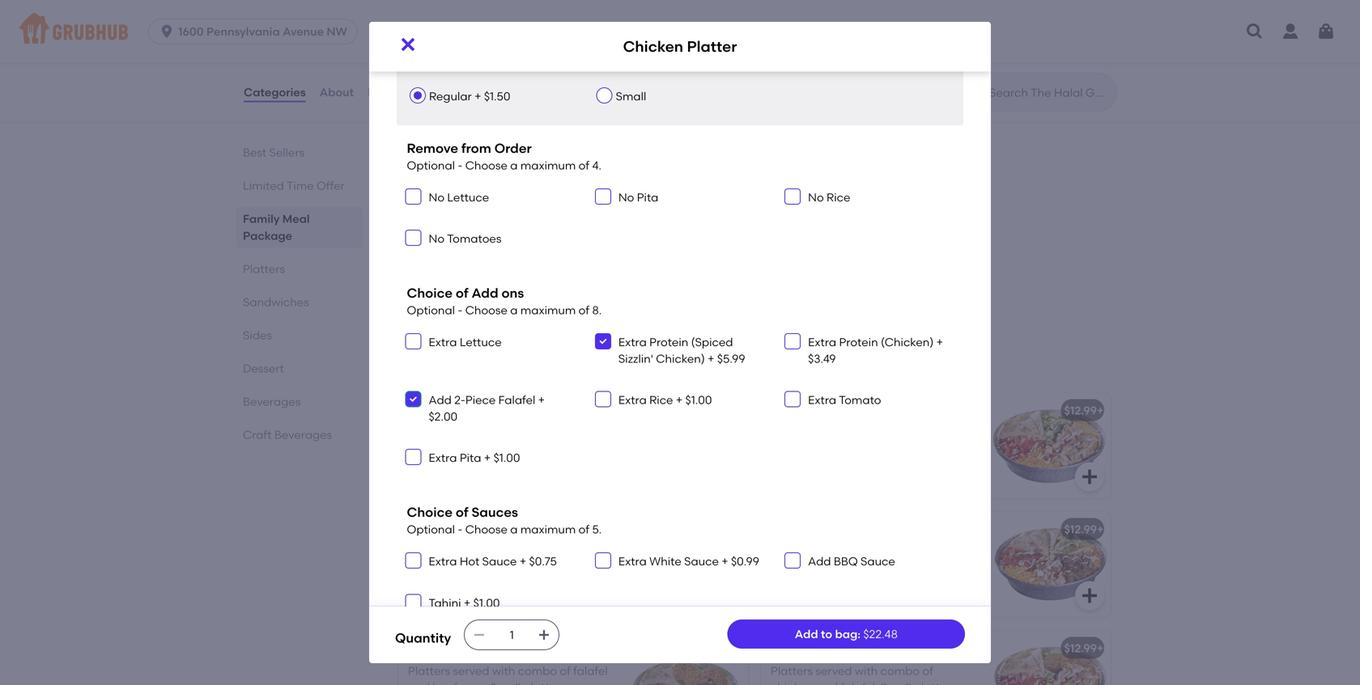 Task type: describe. For each thing, give the bounding box(es) containing it.
beef gyro platter image
[[627, 393, 748, 498]]

sauce. down add 2-piece falafel + $2.00
[[513, 447, 549, 460]]

with down add 2-piece falafel + $2.00
[[513, 430, 536, 444]]

regular for platter
[[552, 562, 595, 576]]

1600
[[178, 25, 204, 38]]

add for add 2-piece falafel + $2.00
[[429, 394, 452, 407]]

8.
[[592, 304, 602, 318]]

and down the $2.00
[[444, 447, 466, 460]]

svg image for no pita
[[598, 192, 608, 202]]

- inside choice of add ons optional - choose a maximum of 8.
[[458, 304, 463, 318]]

Input item quantity number field
[[494, 621, 530, 650]]

offer
[[317, 179, 345, 193]]

red up input item quantity number field
[[498, 595, 516, 609]]

red right hot at the left
[[492, 562, 511, 576]]

falafel inside add 2-piece falafel + $2.00
[[499, 394, 536, 407]]

caramelized onion hummus image
[[627, 40, 748, 145]]

$2.00
[[429, 410, 458, 424]]

- for size
[[464, 58, 469, 71]]

$22.48
[[864, 628, 898, 642]]

falafel down tahini + $1.00
[[477, 642, 515, 656]]

extra for extra hot sauce + $0.75
[[429, 555, 457, 569]]

sides
[[243, 329, 272, 343]]

$12.99 + for chicken & falafel platter image
[[1064, 642, 1104, 656]]

add inside choice of add ons optional - choose a maximum of 8.
[[472, 286, 499, 301]]

0 vertical spatial beverages
[[243, 395, 301, 409]]

rice for no
[[827, 191, 851, 204]]

beef for beef gyro & falafel platter
[[408, 642, 433, 656]]

extra for extra rice + $1.00
[[619, 394, 647, 407]]

a inside the caramelized onion hummus is made with 100% greek chickpeas and well-sautéed caramelized onions to add a sweet twist to the original hummus recipe we all love.
[[486, 123, 493, 137]]

white
[[650, 555, 682, 569]]

$1.50
[[484, 89, 511, 103]]

sauce. up choice of sauces optional - choose a maximum of 5.
[[519, 479, 555, 493]]

extra for extra pita + $1.00
[[429, 452, 457, 465]]

required
[[411, 58, 461, 71]]

no rice
[[808, 191, 851, 204]]

and up tahini + $1.00
[[444, 562, 466, 576]]

2-
[[454, 394, 466, 407]]

2 are from the top
[[453, 463, 472, 477]]

caramelized onion hummus is made with 100% greek chickpeas and well-sautéed caramelized onions to add a sweet twist to the original hummus recipe we all love.
[[408, 74, 599, 153]]

choose for order
[[465, 159, 508, 173]]

recipe
[[503, 140, 537, 153]]

Search The Halal Guys (Dupont Circle, DC) search field
[[988, 85, 1112, 100]]

love.
[[574, 140, 599, 153]]

extra rice + $1.00
[[619, 394, 712, 407]]

deal
[[478, 227, 504, 241]]

sizzlin'
[[619, 352, 653, 366]]

sauce. down choice of sauces optional - choose a maximum of 5.
[[513, 562, 549, 576]]

two for falafel platter
[[539, 579, 560, 593]]

family inside button
[[408, 227, 445, 241]]

choice of add ons optional - choose a maximum of 8.
[[407, 286, 602, 318]]

sellers
[[269, 146, 305, 160]]

2 vertical spatial chicken
[[771, 642, 817, 656]]

limited time offer
[[243, 179, 345, 193]]

platters for beef
[[408, 463, 451, 477]]

meal inside family meal deal button
[[448, 227, 475, 241]]

chicken)
[[656, 352, 705, 366]]

gyro for platter
[[436, 407, 463, 421]]

tahini
[[429, 597, 461, 610]]

platters for falafel
[[408, 546, 450, 560]]

we
[[540, 140, 556, 153]]

svg image for extra hot sauce
[[409, 556, 418, 566]]

seller
[[441, 387, 467, 399]]

falafel up extra hot sauce + $0.75
[[408, 523, 446, 537]]

hummus
[[452, 140, 500, 153]]

sauces for beef
[[408, 479, 447, 493]]

3 served from the top
[[474, 546, 511, 560]]

of left 8.
[[579, 304, 590, 318]]

family meal deal button
[[398, 216, 748, 322]]

0 vertical spatial regular
[[429, 89, 472, 103]]

falafel platter
[[408, 523, 487, 537]]

extra white sauce + $0.99
[[619, 555, 760, 569]]

$12.99 + for beef gyro & falafel platter image
[[702, 642, 741, 656]]

quantity
[[395, 631, 451, 647]]

extra hot sauce + $0.75
[[429, 555, 557, 569]]

platters for falafel
[[408, 579, 451, 593]]

sweet
[[496, 123, 528, 137]]

$1.00 for extra pita + $1.00
[[494, 452, 520, 465]]

add for add bbq sauce
[[808, 555, 831, 569]]

platters for beef
[[408, 430, 450, 444]]

with down choice of sauces optional - choose a maximum of 5.
[[513, 546, 536, 560]]

categories button
[[243, 63, 307, 121]]

+ $5.99
[[705, 352, 745, 366]]

1 vertical spatial package
[[243, 229, 292, 243]]

reviews
[[368, 85, 413, 99]]

add to bag: $22.48
[[795, 628, 898, 642]]

1 vertical spatial chicken
[[771, 404, 817, 418]]

extra protein (spiced sizzlin' chicken)
[[619, 336, 733, 366]]

1 served from the top
[[474, 430, 511, 444]]

spiced sizzlin' chicken sandwich image
[[990, 0, 1111, 26]]

svg image inside main navigation 'navigation'
[[1245, 22, 1265, 41]]

bag:
[[835, 628, 861, 642]]

two for beef gyro platter
[[539, 463, 560, 477]]

$12.99 for chicken & falafel platter image
[[1064, 642, 1097, 656]]

piece
[[466, 394, 496, 407]]

maximum for sauces
[[521, 523, 576, 537]]

100%
[[469, 90, 498, 104]]

greek
[[500, 90, 533, 104]]

tomatoes
[[447, 232, 502, 246]]

onion for caramelized onion hummus is made with 100% greek chickpeas and well-sautéed caramelized onions to add a sweet twist to the original hummus recipe we all love.
[[481, 74, 515, 88]]

1 & from the left
[[466, 642, 474, 656]]

- for sauces
[[458, 523, 463, 537]]

pennsylvania
[[206, 25, 280, 38]]

4 are from the top
[[453, 579, 472, 593]]

of up extra lettuce
[[456, 286, 469, 301]]

time
[[287, 179, 314, 193]]

regular + $1.50
[[429, 89, 511, 103]]

$12.99 for beef gyro & falafel platter image
[[702, 642, 734, 656]]

$12.99 + for chicken platter image
[[1064, 404, 1104, 418]]

1 white from the top
[[563, 430, 592, 444]]

red up sauces
[[498, 479, 516, 493]]

+ inside add 2-piece falafel + $2.00
[[538, 394, 545, 407]]

and down hot at the left
[[449, 595, 471, 609]]

extra for extra protein (spiced sizzlin' chicken)
[[619, 336, 647, 349]]

1 are from the top
[[453, 430, 471, 444]]

ons
[[502, 286, 524, 301]]

sauce for falafel
[[408, 562, 441, 576]]

sauces for falafel
[[408, 595, 447, 609]]

and down extra pita + $1.00
[[449, 479, 471, 493]]

$3.49
[[808, 352, 836, 366]]

3 are from the top
[[453, 546, 471, 560]]

best seller
[[418, 387, 467, 399]]

beef gyro & falafel platter
[[408, 642, 556, 656]]

categories
[[244, 85, 306, 99]]

no lettuce
[[429, 191, 489, 204]]

best for best seller
[[418, 387, 439, 399]]

1 vertical spatial family meal package
[[243, 212, 310, 243]]

1 vertical spatial meal
[[282, 212, 310, 226]]

$5.79
[[710, 51, 739, 65]]

remove from order optional - choose a maximum of 4.
[[407, 141, 602, 173]]

extra for extra protein (chicken) + $3.49
[[808, 336, 837, 349]]

craft beverages
[[243, 428, 332, 442]]

$12.99 for the chicken & beef gyro platter image
[[1064, 523, 1097, 537]]

$12.99 + for the chicken & beef gyro platter image
[[1064, 523, 1104, 537]]

add
[[461, 123, 483, 137]]

0 vertical spatial platters
[[243, 262, 285, 276]]

svg image for extra lettuce
[[409, 337, 418, 347]]

4 white from the top
[[562, 579, 592, 593]]

extra lettuce
[[429, 336, 502, 349]]

extra tomato
[[808, 394, 881, 407]]

with up sauces
[[514, 463, 537, 477]]

tahini + $1.00
[[429, 597, 500, 610]]

size
[[476, 39, 502, 55]]

extra protein (chicken) + $3.49
[[808, 336, 943, 366]]

order
[[495, 141, 532, 156]]

3 white from the top
[[563, 546, 592, 560]]

(spiced
[[691, 336, 733, 349]]

choose inside choice of add ons optional - choose a maximum of 8.
[[465, 304, 508, 318]]

onions
[[408, 123, 444, 137]]

about button
[[319, 63, 355, 121]]

(chicken)
[[881, 336, 934, 349]]

$0.75
[[529, 555, 557, 569]]

svg image for add 2-piece falafel
[[409, 395, 418, 405]]

regular for gyro
[[552, 447, 595, 460]]

the
[[574, 123, 592, 137]]

choose for sauces
[[465, 523, 508, 537]]

from
[[462, 141, 491, 156]]

svg image for tahini
[[409, 598, 418, 608]]

maximum for order
[[521, 159, 576, 173]]

falafel platter image
[[627, 512, 748, 617]]

no for no lettuce
[[429, 191, 445, 204]]

platters are served with one white sauce and one red sauce. regular platters are served with two white sauces and one red sauce. for falafel platter
[[408, 546, 595, 609]]

avenue
[[283, 25, 324, 38]]

craft
[[243, 428, 272, 442]]

add 2-piece falafel + $2.00
[[429, 394, 545, 424]]



Task type: vqa. For each thing, say whether or not it's contained in the screenshot.
Spicy corresponding to Spicy Chicken Sandwich
no



Task type: locate. For each thing, give the bounding box(es) containing it.
small
[[616, 89, 646, 103]]

chicken & falafel platter image
[[990, 631, 1111, 686]]

optional for choice
[[407, 523, 455, 537]]

choice of size required - choose 1.
[[411, 39, 523, 71]]

reviews button
[[367, 63, 414, 121]]

2 vertical spatial platters
[[408, 546, 450, 560]]

sauce for extra white sauce
[[684, 555, 719, 569]]

0 vertical spatial platters are served with one white sauce and one red sauce. regular platters are served with two white sauces and one red sauce.
[[408, 430, 595, 493]]

2 maximum from the top
[[521, 304, 576, 318]]

optional up extra hot sauce + $0.75
[[407, 523, 455, 537]]

$1.00 for extra rice + $1.00
[[686, 394, 712, 407]]

- down from at the top left of the page
[[458, 159, 463, 173]]

0 vertical spatial optional
[[407, 159, 455, 173]]

$1.00 down chicken)
[[686, 394, 712, 407]]

maximum inside choice of add ons optional - choose a maximum of 8.
[[521, 304, 576, 318]]

platters
[[243, 262, 285, 276], [408, 430, 450, 444], [408, 546, 450, 560]]

choose for size
[[471, 58, 514, 71]]

protein for chicken)
[[650, 336, 689, 349]]

1 horizontal spatial &
[[819, 642, 828, 656]]

0 vertical spatial gyro
[[436, 407, 463, 421]]

and inside the caramelized onion hummus is made with 100% greek chickpeas and well-sautéed caramelized onions to add a sweet twist to the original hummus recipe we all love.
[[408, 107, 430, 120]]

pita
[[637, 191, 659, 204], [460, 452, 481, 465]]

2 sauce from the left
[[684, 555, 719, 569]]

beverages down dessert on the bottom
[[243, 395, 301, 409]]

gyro for &
[[436, 642, 463, 656]]

4 served from the top
[[474, 579, 511, 593]]

2 sauce from the top
[[408, 562, 441, 576]]

sauce for beef
[[408, 447, 441, 460]]

protein inside extra protein (spiced sizzlin' chicken)
[[650, 336, 689, 349]]

sauce right white at the bottom of the page
[[684, 555, 719, 569]]

2 platters are served with one white sauce and one red sauce. regular platters are served with two white sauces and one red sauce. from the top
[[408, 546, 595, 609]]

package
[[502, 178, 578, 199], [243, 229, 292, 243]]

optional down remove
[[407, 159, 455, 173]]

and down made on the top left
[[408, 107, 430, 120]]

svg image for add bbq sauce
[[788, 556, 798, 566]]

with inside the caramelized onion hummus is made with 100% greek chickpeas and well-sautéed caramelized onions to add a sweet twist to the original hummus recipe we all love.
[[443, 90, 466, 104]]

choice for choice of sauces
[[407, 505, 453, 521]]

choice inside choice of size required - choose 1.
[[411, 39, 457, 55]]

of left size
[[460, 39, 473, 55]]

1 sauce from the left
[[482, 555, 517, 569]]

lettuce up family meal deal at the top of the page
[[447, 191, 489, 204]]

0 horizontal spatial best
[[243, 146, 267, 160]]

beef gyro platter
[[408, 407, 503, 421]]

no for no rice
[[808, 191, 824, 204]]

are down falafel platter
[[453, 546, 471, 560]]

platters up sandwiches
[[243, 262, 285, 276]]

maximum inside remove from order optional - choose a maximum of 4.
[[521, 159, 576, 173]]

sauces up quantity
[[408, 595, 447, 609]]

rice
[[827, 191, 851, 204], [650, 394, 673, 407]]

0 vertical spatial lettuce
[[447, 191, 489, 204]]

2 vertical spatial optional
[[407, 523, 455, 537]]

sauce
[[482, 555, 517, 569], [684, 555, 719, 569], [861, 555, 895, 569]]

well-
[[433, 107, 459, 120]]

extra for extra white sauce + $0.99
[[619, 555, 647, 569]]

all
[[558, 140, 571, 153]]

2 horizontal spatial to
[[821, 628, 833, 642]]

a
[[486, 123, 493, 137], [510, 159, 518, 173], [510, 304, 518, 318], [510, 523, 518, 537]]

1 vertical spatial regular
[[552, 447, 595, 460]]

no
[[429, 191, 445, 204], [619, 191, 634, 204], [808, 191, 824, 204], [429, 232, 445, 246]]

extra for extra tomato
[[808, 394, 837, 407]]

caramelized
[[506, 107, 575, 120]]

onion
[[483, 51, 516, 65], [481, 74, 515, 88]]

beef gyro & falafel platter image
[[627, 631, 748, 686]]

0 vertical spatial sauces
[[408, 479, 447, 493]]

beef down tahini
[[408, 642, 433, 656]]

1 caramelized from the top
[[408, 51, 480, 65]]

svg image for extra tomato
[[788, 395, 798, 405]]

with down $0.75
[[514, 579, 537, 593]]

no tomatoes
[[429, 232, 502, 246]]

lettuce down choice of add ons optional - choose a maximum of 8.
[[460, 336, 502, 349]]

1 horizontal spatial to
[[560, 123, 571, 137]]

0 horizontal spatial family meal package
[[243, 212, 310, 243]]

are up tahini + $1.00
[[453, 579, 472, 593]]

0 vertical spatial package
[[502, 178, 578, 199]]

2 two from the top
[[539, 579, 560, 593]]

- inside remove from order optional - choose a maximum of 4.
[[458, 159, 463, 173]]

of left 4.
[[579, 159, 590, 173]]

gyro
[[436, 407, 463, 421], [436, 642, 463, 656]]

family meal package
[[395, 178, 578, 199], [243, 212, 310, 243]]

a right the add
[[486, 123, 493, 137]]

a inside choice of add ons optional - choose a maximum of 8.
[[510, 304, 518, 318]]

extra pita + $1.00
[[429, 452, 520, 465]]

choice
[[411, 39, 457, 55], [407, 286, 453, 301], [407, 505, 453, 521]]

pita for no
[[637, 191, 659, 204]]

family meal package down remove from order optional - choose a maximum of 4.
[[395, 178, 578, 199]]

1 horizontal spatial pita
[[637, 191, 659, 204]]

2 protein from the left
[[839, 336, 878, 349]]

choice for choice of add ons
[[407, 286, 453, 301]]

add left ons
[[472, 286, 499, 301]]

maximum
[[521, 159, 576, 173], [521, 304, 576, 318], [521, 523, 576, 537]]

2 horizontal spatial sauce
[[861, 555, 895, 569]]

sandwiches
[[243, 296, 309, 309]]

falafel right the piece
[[499, 394, 536, 407]]

1 vertical spatial sauce
[[408, 562, 441, 576]]

choose down from at the top left of the page
[[465, 159, 508, 173]]

hot
[[460, 555, 480, 569]]

0 vertical spatial chicken platter
[[623, 38, 737, 56]]

sauces up falafel platter
[[408, 479, 447, 493]]

svg image
[[1245, 22, 1265, 41], [398, 35, 418, 54], [409, 192, 418, 202], [788, 192, 798, 202], [598, 337, 608, 347], [788, 337, 798, 347], [409, 453, 418, 463], [1080, 468, 1100, 487], [598, 556, 608, 566], [473, 629, 486, 642], [538, 629, 551, 642]]

+
[[475, 89, 481, 103], [937, 336, 943, 349], [708, 352, 715, 366], [538, 394, 545, 407], [676, 394, 683, 407], [1097, 404, 1104, 418], [484, 452, 491, 465], [1097, 523, 1104, 537], [520, 555, 527, 569], [722, 555, 729, 569], [464, 597, 471, 610], [734, 642, 741, 656], [1097, 642, 1104, 656]]

extra for extra lettuce
[[429, 336, 457, 349]]

best for best sellers
[[243, 146, 267, 160]]

no for no pita
[[619, 191, 634, 204]]

meal down limited time offer on the left top of page
[[282, 212, 310, 226]]

optional inside remove from order optional - choose a maximum of 4.
[[407, 159, 455, 173]]

protein left (chicken)
[[839, 336, 878, 349]]

1600 pennsylvania avenue nw button
[[148, 19, 364, 45]]

hummus
[[519, 51, 568, 65], [517, 74, 567, 88]]

2 platters from the top
[[408, 579, 451, 593]]

red
[[492, 447, 511, 460], [498, 479, 516, 493], [492, 562, 511, 576], [498, 595, 516, 609]]

family left tomatoes at the left top
[[408, 227, 445, 241]]

- for order
[[458, 159, 463, 173]]

a down ons
[[510, 304, 518, 318]]

sauce down the $2.00
[[408, 447, 441, 460]]

$12.99 for chicken platter image
[[1064, 404, 1097, 418]]

chicken
[[623, 38, 683, 56], [771, 404, 817, 418], [771, 642, 817, 656]]

meal
[[456, 178, 498, 199], [282, 212, 310, 226], [448, 227, 475, 241]]

no pita
[[619, 191, 659, 204]]

sauce.
[[513, 447, 549, 460], [519, 479, 555, 493], [513, 562, 549, 576], [519, 595, 555, 609]]

1 protein from the left
[[650, 336, 689, 349]]

0 vertical spatial pita
[[637, 191, 659, 204]]

two
[[539, 463, 560, 477], [539, 579, 560, 593]]

1 vertical spatial platters
[[408, 430, 450, 444]]

3 sauce from the left
[[861, 555, 895, 569]]

1600 pennsylvania avenue nw
[[178, 25, 347, 38]]

0 vertical spatial rice
[[827, 191, 851, 204]]

add up the $2.00
[[429, 394, 452, 407]]

platters are served with one white sauce and one red sauce. regular platters are served with two white sauces and one red sauce. for beef gyro platter
[[408, 430, 595, 493]]

a inside remove from order optional - choose a maximum of 4.
[[510, 159, 518, 173]]

choice inside choice of add ons optional - choose a maximum of 8.
[[407, 286, 453, 301]]

maximum down ons
[[521, 304, 576, 318]]

maximum down we
[[521, 159, 576, 173]]

extra left tomato
[[808, 394, 837, 407]]

are down beef gyro platter
[[453, 430, 471, 444]]

caramelized inside the caramelized onion hummus is made with 100% greek chickpeas and well-sautéed caramelized onions to add a sweet twist to the original hummus recipe we all love.
[[408, 74, 479, 88]]

0 horizontal spatial rice
[[650, 394, 673, 407]]

of left 5.
[[579, 523, 590, 537]]

1 vertical spatial platters are served with one white sauce and one red sauce. regular platters are served with two white sauces and one red sauce.
[[408, 546, 595, 609]]

extra inside extra protein (chicken) + $3.49
[[808, 336, 837, 349]]

2 sauces from the top
[[408, 595, 447, 609]]

extra down sizzlin'
[[619, 394, 647, 407]]

1 vertical spatial hummus
[[517, 74, 567, 88]]

0 vertical spatial beef
[[408, 407, 433, 421]]

2 caramelized from the top
[[408, 74, 479, 88]]

onion up $1.50
[[481, 74, 515, 88]]

5.
[[592, 523, 602, 537]]

protein up chicken)
[[650, 336, 689, 349]]

choose inside choice of size required - choose 1.
[[471, 58, 514, 71]]

package down the limited
[[243, 229, 292, 243]]

caramelized onion hummus
[[408, 51, 568, 65]]

extra up $3.49
[[808, 336, 837, 349]]

0 vertical spatial caramelized
[[408, 51, 480, 65]]

family
[[395, 178, 452, 199], [243, 212, 280, 226], [408, 227, 445, 241]]

chicken & beef gyro platter image
[[990, 512, 1111, 617]]

1 two from the top
[[539, 463, 560, 477]]

2 white from the top
[[562, 463, 592, 477]]

package down we
[[502, 178, 578, 199]]

1 vertical spatial two
[[539, 579, 560, 593]]

2 vertical spatial $1.00
[[473, 597, 500, 610]]

beverages right craft
[[274, 428, 332, 442]]

svg image inside 1600 pennsylvania avenue nw button
[[159, 23, 175, 40]]

sauces
[[472, 505, 518, 521]]

sauce right bbq
[[861, 555, 895, 569]]

1 vertical spatial chicken platter
[[771, 404, 857, 418]]

0 horizontal spatial chicken platter
[[623, 38, 737, 56]]

$0.99
[[731, 555, 760, 569]]

1 horizontal spatial package
[[502, 178, 578, 199]]

0 vertical spatial maximum
[[521, 159, 576, 173]]

best sellers
[[243, 146, 305, 160]]

lettuce
[[447, 191, 489, 204], [460, 336, 502, 349]]

0 vertical spatial family meal package
[[395, 178, 578, 199]]

no for no tomatoes
[[429, 232, 445, 246]]

limited
[[243, 179, 284, 193]]

-
[[464, 58, 469, 71], [458, 159, 463, 173], [458, 304, 463, 318], [458, 523, 463, 537]]

1 horizontal spatial best
[[418, 387, 439, 399]]

2 vertical spatial meal
[[448, 227, 475, 241]]

gyro down tahini
[[436, 642, 463, 656]]

best left the sellers
[[243, 146, 267, 160]]

1 vertical spatial beverages
[[274, 428, 332, 442]]

1 vertical spatial choice
[[407, 286, 453, 301]]

chicken down $3.49
[[771, 404, 817, 418]]

1 sauces from the top
[[408, 479, 447, 493]]

caramelized for caramelized onion hummus is made with 100% greek chickpeas and well-sautéed caramelized onions to add a sweet twist to the original hummus recipe we all love.
[[408, 74, 479, 88]]

of up falafel platter
[[456, 505, 469, 521]]

chicken platter down spiced sizzlin' chicken platter image
[[623, 38, 737, 56]]

2 gyro from the top
[[436, 642, 463, 656]]

$12.99 +
[[1064, 404, 1104, 418], [1064, 523, 1104, 537], [702, 642, 741, 656], [1064, 642, 1104, 656]]

hummus for caramelized onion hummus is made with 100% greek chickpeas and well-sautéed caramelized onions to add a sweet twist to the original hummus recipe we all love.
[[517, 74, 567, 88]]

choose down size
[[471, 58, 514, 71]]

extra up sizzlin'
[[619, 336, 647, 349]]

sauce right hot at the left
[[482, 555, 517, 569]]

0 vertical spatial meal
[[456, 178, 498, 199]]

spiced sizzlin' chicken platter image
[[627, 0, 748, 26]]

protein inside extra protein (chicken) + $3.49
[[839, 336, 878, 349]]

choice for choice of size
[[411, 39, 457, 55]]

platter
[[687, 38, 737, 56], [819, 404, 857, 418], [466, 407, 503, 421], [449, 523, 487, 537], [518, 642, 556, 656], [871, 642, 909, 656]]

1 vertical spatial sauces
[[408, 595, 447, 609]]

platters down the $2.00
[[408, 430, 450, 444]]

1.
[[516, 58, 523, 71]]

original
[[408, 140, 449, 153]]

0 vertical spatial family
[[395, 178, 452, 199]]

served
[[474, 430, 511, 444], [474, 463, 511, 477], [474, 546, 511, 560], [474, 579, 511, 593]]

add left bbq
[[808, 555, 831, 569]]

hummus inside the caramelized onion hummus is made with 100% greek chickpeas and well-sautéed caramelized onions to add a sweet twist to the original hummus recipe we all love.
[[517, 74, 567, 88]]

1 vertical spatial best
[[418, 387, 439, 399]]

platters down falafel platter
[[408, 546, 450, 560]]

4.
[[592, 159, 602, 173]]

1 horizontal spatial rice
[[827, 191, 851, 204]]

2 vertical spatial choice
[[407, 505, 453, 521]]

protein for $3.49
[[839, 336, 878, 349]]

to up the all
[[560, 123, 571, 137]]

1 gyro from the top
[[436, 407, 463, 421]]

best
[[243, 146, 267, 160], [418, 387, 439, 399]]

hummus for caramelized onion hummus
[[519, 51, 568, 65]]

choose down ons
[[465, 304, 508, 318]]

0 vertical spatial hummus
[[519, 51, 568, 65]]

- inside choice of size required - choose 1.
[[464, 58, 469, 71]]

main navigation navigation
[[0, 0, 1360, 63]]

add up the chicken & falafel platter
[[795, 628, 818, 642]]

sauce for extra hot sauce
[[482, 555, 517, 569]]

chicken down 'add to bag: $22.48'
[[771, 642, 817, 656]]

$1.00
[[686, 394, 712, 407], [494, 452, 520, 465], [473, 597, 500, 610]]

optional up extra lettuce
[[407, 304, 455, 318]]

2 vertical spatial regular
[[552, 562, 595, 576]]

lettuce for optional
[[447, 191, 489, 204]]

2 served from the top
[[474, 463, 511, 477]]

pita for extra
[[460, 452, 481, 465]]

of inside remove from order optional - choose a maximum of 4.
[[579, 159, 590, 173]]

- up hot at the left
[[458, 523, 463, 537]]

regular up well-
[[429, 89, 472, 103]]

1 vertical spatial family
[[243, 212, 280, 226]]

0 horizontal spatial to
[[447, 123, 458, 137]]

one
[[539, 430, 560, 444], [469, 447, 489, 460], [474, 479, 495, 493], [539, 546, 560, 560], [469, 562, 489, 576], [474, 595, 495, 609]]

1 vertical spatial pita
[[460, 452, 481, 465]]

0 horizontal spatial pita
[[460, 452, 481, 465]]

1 vertical spatial lettuce
[[460, 336, 502, 349]]

onion inside the caramelized onion hummus is made with 100% greek chickpeas and well-sautéed caramelized onions to add a sweet twist to the original hummus recipe we all love.
[[481, 74, 515, 88]]

red down add 2-piece falafel + $2.00
[[492, 447, 511, 460]]

with up well-
[[443, 90, 466, 104]]

choice inside choice of sauces optional - choose a maximum of 5.
[[407, 505, 453, 521]]

choose inside remove from order optional - choose a maximum of 4.
[[465, 159, 508, 173]]

1 vertical spatial onion
[[481, 74, 515, 88]]

1 horizontal spatial protein
[[839, 336, 878, 349]]

0 vertical spatial best
[[243, 146, 267, 160]]

regular up 5.
[[552, 447, 595, 460]]

made
[[408, 90, 441, 104]]

add bbq sauce
[[808, 555, 895, 569]]

1 vertical spatial optional
[[407, 304, 455, 318]]

3 maximum from the top
[[521, 523, 576, 537]]

extra left white at the bottom of the page
[[619, 555, 647, 569]]

remove
[[407, 141, 458, 156]]

2 beef from the top
[[408, 642, 433, 656]]

extra down the $2.00
[[429, 452, 457, 465]]

extra inside extra protein (spiced sizzlin' chicken)
[[619, 336, 647, 349]]

1 vertical spatial beef
[[408, 642, 433, 656]]

chicken platter down $3.49
[[771, 404, 857, 418]]

1 vertical spatial $1.00
[[494, 452, 520, 465]]

1 vertical spatial platters
[[408, 579, 451, 593]]

add for add to bag: $22.48
[[795, 628, 818, 642]]

0 vertical spatial $1.00
[[686, 394, 712, 407]]

maximum inside choice of sauces optional - choose a maximum of 5.
[[521, 523, 576, 537]]

tomato
[[839, 394, 881, 407]]

regular down 5.
[[552, 562, 595, 576]]

svg image for extra rice
[[598, 395, 608, 405]]

platters are served with one white sauce and one red sauce. regular platters are served with two white sauces and one red sauce.
[[408, 430, 595, 493], [408, 546, 595, 609]]

family meal deal
[[408, 227, 504, 241]]

$1.00 up input item quantity number field
[[473, 597, 500, 610]]

extra
[[429, 336, 457, 349], [619, 336, 647, 349], [808, 336, 837, 349], [619, 394, 647, 407], [808, 394, 837, 407], [429, 452, 457, 465], [429, 555, 457, 569], [619, 555, 647, 569]]

choose
[[471, 58, 514, 71], [465, 159, 508, 173], [465, 304, 508, 318], [465, 523, 508, 537]]

1 horizontal spatial sauce
[[684, 555, 719, 569]]

sauce. down $0.75
[[519, 595, 555, 609]]

a down the 'order' at the left of the page
[[510, 159, 518, 173]]

0 horizontal spatial protein
[[650, 336, 689, 349]]

onion for caramelized onion hummus
[[483, 51, 516, 65]]

$1.00 down add 2-piece falafel + $2.00
[[494, 452, 520, 465]]

2 optional from the top
[[407, 304, 455, 318]]

platters are served with one white sauce and one red sauce. regular platters are served with two white sauces and one red sauce. up sauces
[[408, 430, 595, 493]]

extra up best seller
[[429, 336, 457, 349]]

0 horizontal spatial package
[[243, 229, 292, 243]]

beverages
[[243, 395, 301, 409], [274, 428, 332, 442]]

1 beef from the top
[[408, 407, 433, 421]]

best left seller
[[418, 387, 439, 399]]

chickpeas
[[536, 90, 592, 104]]

- right required
[[464, 58, 469, 71]]

1 optional from the top
[[407, 159, 455, 173]]

choice of sauces optional - choose a maximum of 5.
[[407, 505, 602, 537]]

2 vertical spatial maximum
[[521, 523, 576, 537]]

choice up required
[[411, 39, 457, 55]]

beef for beef gyro platter
[[408, 407, 433, 421]]

add inside add 2-piece falafel + $2.00
[[429, 394, 452, 407]]

svg image for 1600 pennsylvania avenue nw
[[159, 23, 175, 40]]

0 vertical spatial two
[[539, 463, 560, 477]]

chicken platter image
[[990, 393, 1111, 498]]

nw
[[327, 25, 347, 38]]

family meal package down the limited
[[243, 212, 310, 243]]

1 sauce from the top
[[408, 447, 441, 460]]

0 horizontal spatial &
[[466, 642, 474, 656]]

1 vertical spatial gyro
[[436, 642, 463, 656]]

chicken platter
[[623, 38, 737, 56], [771, 404, 857, 418]]

about
[[320, 85, 354, 99]]

choose inside choice of sauces optional - choose a maximum of 5.
[[465, 523, 508, 537]]

0 vertical spatial sauce
[[408, 447, 441, 460]]

0 horizontal spatial sauce
[[482, 555, 517, 569]]

onion left 1.
[[483, 51, 516, 65]]

svg image for no tomatoes
[[409, 233, 418, 243]]

caramelized for caramelized onion hummus
[[408, 51, 480, 65]]

optional inside choice of sauces optional - choose a maximum of 5.
[[407, 523, 455, 537]]

choice up extra lettuce
[[407, 286, 453, 301]]

- inside choice of sauces optional - choose a maximum of 5.
[[458, 523, 463, 537]]

3 optional from the top
[[407, 523, 455, 537]]

meal left deal
[[448, 227, 475, 241]]

1 horizontal spatial family meal package
[[395, 178, 578, 199]]

sautéed
[[459, 107, 504, 120]]

$5.99
[[717, 352, 745, 366]]

meal down from at the top left of the page
[[456, 178, 498, 199]]

falafel down bag:
[[831, 642, 869, 656]]

0 vertical spatial chicken
[[623, 38, 683, 56]]

chicken & falafel platter
[[771, 642, 909, 656]]

1 vertical spatial caramelized
[[408, 74, 479, 88]]

0 vertical spatial choice
[[411, 39, 457, 55]]

and
[[408, 107, 430, 120], [444, 447, 466, 460], [449, 479, 471, 493], [444, 562, 466, 576], [449, 595, 471, 609]]

1 horizontal spatial chicken platter
[[771, 404, 857, 418]]

optional inside choice of add ons optional - choose a maximum of 8.
[[407, 304, 455, 318]]

rice for extra
[[650, 394, 673, 407]]

0 vertical spatial onion
[[483, 51, 516, 65]]

+ inside extra protein (chicken) + $3.49
[[937, 336, 943, 349]]

family down the limited
[[243, 212, 280, 226]]

a down sauces
[[510, 523, 518, 537]]

0 vertical spatial platters
[[408, 463, 451, 477]]

two down $0.75
[[539, 579, 560, 593]]

choice up falafel platter
[[407, 505, 453, 521]]

1 maximum from the top
[[521, 159, 576, 173]]

lettuce for ons
[[460, 336, 502, 349]]

of inside choice of size required - choose 1.
[[460, 39, 473, 55]]

a inside choice of sauces optional - choose a maximum of 5.
[[510, 523, 518, 537]]

1 platters from the top
[[408, 463, 451, 477]]

2 vertical spatial family
[[408, 227, 445, 241]]

svg image
[[1317, 22, 1336, 41], [159, 23, 175, 40], [717, 114, 737, 134], [598, 192, 608, 202], [409, 233, 418, 243], [409, 337, 418, 347], [409, 395, 418, 405], [598, 395, 608, 405], [788, 395, 798, 405], [409, 556, 418, 566], [788, 556, 798, 566], [717, 587, 737, 606], [1080, 587, 1100, 606], [409, 598, 418, 608]]

regular
[[429, 89, 472, 103], [552, 447, 595, 460], [552, 562, 595, 576]]

1 vertical spatial maximum
[[521, 304, 576, 318]]

1 platters are served with one white sauce and one red sauce. regular platters are served with two white sauces and one red sauce. from the top
[[408, 430, 595, 493]]

2 & from the left
[[819, 642, 828, 656]]

1 vertical spatial rice
[[650, 394, 673, 407]]

optional for remove
[[407, 159, 455, 173]]



